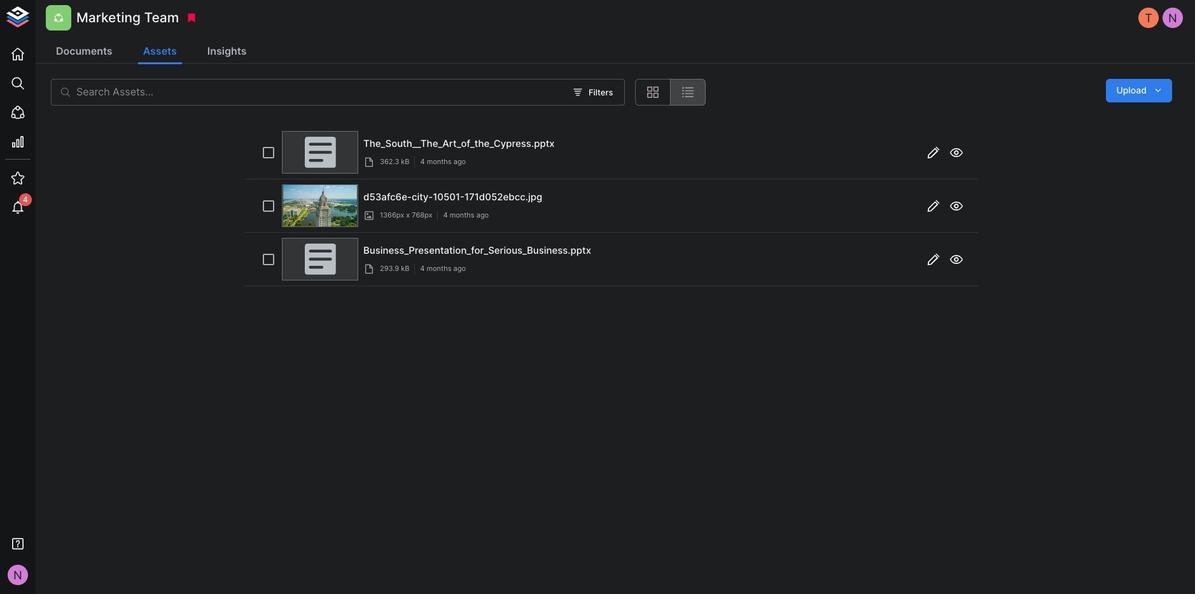 Task type: locate. For each thing, give the bounding box(es) containing it.
d53afc6e city 10501 171d052ebcc.jpg image
[[284, 185, 357, 227]]

Search Assets... text field
[[76, 79, 565, 106]]

remove bookmark image
[[186, 12, 198, 24]]

group
[[636, 79, 707, 106]]



Task type: vqa. For each thing, say whether or not it's contained in the screenshot.
group
yes



